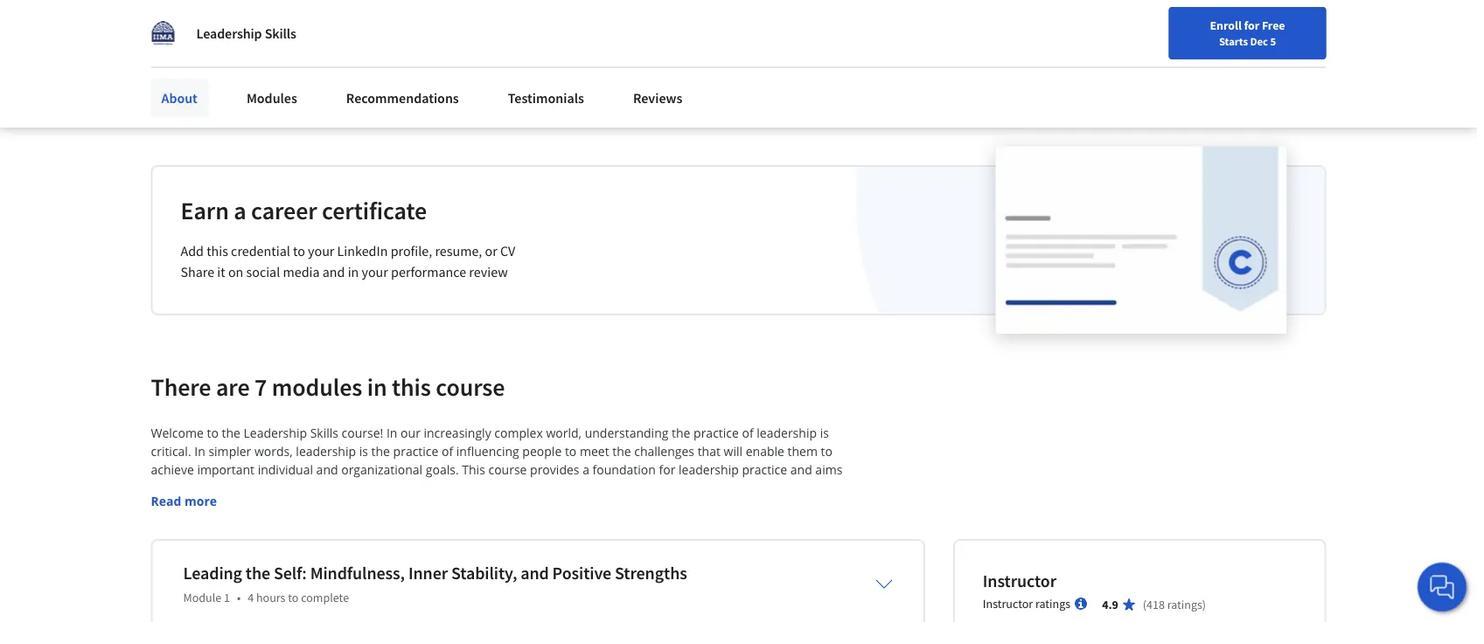 Task type: locate. For each thing, give the bounding box(es) containing it.
ratings right 418
[[1167, 597, 1202, 613]]

are inside see how employees at top companies are mastering in-demand skills
[[574, 0, 608, 10]]

1 horizontal spatial this
[[392, 372, 431, 403]]

0 horizontal spatial are
[[216, 372, 250, 403]]

learn
[[180, 61, 214, 79]]

important
[[197, 462, 255, 479]]

skills left the course!
[[310, 425, 338, 442]]

a up building
[[583, 462, 589, 479]]

4.9
[[1102, 597, 1118, 613]]

ratings left 4.9
[[1035, 597, 1071, 612]]

more inside button
[[184, 493, 217, 510]]

2 vertical spatial your
[[779, 480, 805, 497]]

the inside leading the self: mindfulness, inner stability, and positive strengths module 1 • 4 hours to complete
[[246, 563, 270, 585]]

of
[[742, 425, 754, 442], [442, 444, 453, 460], [292, 480, 304, 497]]

earn
[[181, 196, 229, 226]]

challenges
[[634, 444, 694, 460]]

)
[[1202, 597, 1206, 613]]

instructor ratings
[[983, 597, 1071, 612]]

2 horizontal spatial your
[[779, 480, 805, 497]]

0 horizontal spatial for
[[348, 61, 366, 79]]

of left self-
[[292, 480, 304, 497]]

None search field
[[249, 11, 669, 46]]

read more
[[151, 493, 217, 510]]

1 vertical spatial on
[[218, 480, 233, 497]]

to up simpler
[[207, 425, 219, 442]]

about
[[161, 89, 198, 107]]

0 horizontal spatial ratings
[[1035, 597, 1071, 612]]

1 vertical spatial is
[[359, 444, 368, 460]]

1 vertical spatial skills
[[310, 425, 338, 442]]

course up increasingly
[[436, 372, 505, 403]]

0 horizontal spatial will
[[416, 480, 435, 497]]

ratings
[[1035, 597, 1071, 612], [1167, 597, 1202, 613]]

1 vertical spatial are
[[216, 372, 250, 403]]

welcome to the leadership skills course! in our increasingly complex world, understanding the practice of leadership is critical. in simpler words, leadership is the practice of influencing people to meet the challenges that will enable them to achieve important individual and organizational goals. this course provides a foundation for leadership practice and aims to take you on a journey of self-discovery. you will also gain insight into building inner stability and developing your leadership skills.
[[151, 425, 846, 515]]

418
[[1147, 597, 1165, 613]]

in down linkedin
[[348, 263, 359, 281]]

insight
[[492, 480, 530, 497]]

in inside add this credential to your linkedin profile, resume, or cv share it on social media and in your performance review
[[348, 263, 359, 281]]

0 vertical spatial more
[[217, 61, 249, 79]]

this up it
[[207, 242, 228, 260]]

0 horizontal spatial in
[[348, 263, 359, 281]]

the
[[222, 425, 240, 442], [672, 425, 690, 442], [371, 444, 390, 460], [612, 444, 631, 460], [246, 563, 270, 585]]

1 vertical spatial your
[[362, 263, 388, 281]]

1 horizontal spatial skills
[[310, 425, 338, 442]]

1 vertical spatial course
[[488, 462, 527, 479]]

for down challenges
[[659, 462, 675, 479]]

companies
[[456, 0, 570, 10]]

positive
[[552, 563, 611, 585]]

will
[[724, 444, 743, 460], [416, 480, 435, 497]]

and left positive
[[520, 563, 549, 585]]

world,
[[546, 425, 582, 442]]

take
[[166, 480, 190, 497]]

for up dec
[[1244, 17, 1259, 33]]

0 horizontal spatial skills
[[265, 24, 296, 42]]

you
[[193, 480, 214, 497]]

are left 7
[[216, 372, 250, 403]]

to up the aims
[[821, 444, 833, 460]]

into
[[533, 480, 555, 497]]

practice
[[694, 425, 739, 442], [393, 444, 438, 460], [742, 462, 787, 479]]

1 horizontal spatial of
[[442, 444, 453, 460]]

on inside add this credential to your linkedin profile, resume, or cv share it on social media and in your performance review
[[228, 263, 243, 281]]

performance
[[391, 263, 466, 281]]

skills inside welcome to the leadership skills course! in our increasingly complex world, understanding the practice of leadership is critical. in simpler words, leadership is the practice of influencing people to meet the challenges that will enable them to achieve important individual and organizational goals. this course provides a foundation for leadership practice and aims to take you on a journey of self-discovery. you will also gain insight into building inner stability and developing your leadership skills.
[[310, 425, 338, 442]]

1 vertical spatial instructor
[[983, 597, 1033, 612]]

1 vertical spatial in
[[194, 444, 205, 460]]

in right critical.
[[194, 444, 205, 460]]

a
[[234, 196, 246, 226], [583, 462, 589, 479], [236, 480, 243, 497]]

that
[[698, 444, 721, 460]]

2 vertical spatial of
[[292, 480, 304, 497]]

this up our
[[392, 372, 431, 403]]

1 vertical spatial more
[[184, 493, 217, 510]]

1 vertical spatial practice
[[393, 444, 438, 460]]

and right stability at the left
[[688, 480, 710, 497]]

2 vertical spatial a
[[236, 480, 243, 497]]

leadership
[[196, 24, 262, 42], [244, 425, 307, 442]]

1 vertical spatial leadership
[[244, 425, 307, 442]]

in
[[386, 425, 397, 442], [194, 444, 205, 460]]

1 horizontal spatial is
[[820, 425, 829, 442]]

practice down enable
[[742, 462, 787, 479]]

recommendations link
[[336, 79, 469, 117]]

0 vertical spatial of
[[742, 425, 754, 442]]

1 vertical spatial for
[[348, 61, 366, 79]]

more
[[217, 61, 249, 79], [184, 493, 217, 510]]

critical.
[[151, 444, 191, 460]]

on right it
[[228, 263, 243, 281]]

will right you
[[416, 480, 435, 497]]

media
[[283, 263, 320, 281]]

1 instructor from the top
[[983, 571, 1056, 593]]

on down important
[[218, 480, 233, 497]]

0 vertical spatial on
[[228, 263, 243, 281]]

english button
[[1110, 0, 1216, 57]]

1 horizontal spatial are
[[574, 0, 608, 10]]

(
[[1143, 597, 1147, 613]]

your
[[308, 242, 334, 260], [362, 263, 388, 281], [779, 480, 805, 497]]

0 vertical spatial practice
[[694, 425, 739, 442]]

•
[[237, 590, 241, 606]]

skills
[[299, 11, 352, 41]]

0 vertical spatial this
[[207, 242, 228, 260]]

simpler
[[208, 444, 251, 460]]

increasingly
[[424, 425, 491, 442]]

to inside leading the self: mindfulness, inner stability, and positive strengths module 1 • 4 hours to complete
[[288, 590, 299, 606]]

are
[[574, 0, 608, 10], [216, 372, 250, 403]]

to up media
[[293, 242, 305, 260]]

1 horizontal spatial for
[[659, 462, 675, 479]]

course up insight
[[488, 462, 527, 479]]

0 vertical spatial for
[[1244, 17, 1259, 33]]

to right hours
[[288, 590, 299, 606]]

influencing
[[456, 444, 519, 460]]

them
[[788, 444, 818, 460]]

your down them
[[779, 480, 805, 497]]

there
[[151, 372, 211, 403]]

on
[[228, 263, 243, 281], [218, 480, 233, 497]]

and right media
[[322, 263, 345, 281]]

and inside add this credential to your linkedin profile, resume, or cv share it on social media and in your performance review
[[322, 263, 345, 281]]

0 vertical spatial instructor
[[983, 571, 1056, 593]]

practice down our
[[393, 444, 438, 460]]

1 horizontal spatial practice
[[694, 425, 739, 442]]

see
[[180, 0, 218, 10]]

1 horizontal spatial will
[[724, 444, 743, 460]]

0 horizontal spatial is
[[359, 444, 368, 460]]

how
[[222, 0, 267, 10]]

in up the course!
[[367, 372, 387, 403]]

1 horizontal spatial in
[[367, 372, 387, 403]]

2 vertical spatial for
[[659, 462, 675, 479]]

testimonials link
[[497, 79, 595, 117]]

share
[[181, 263, 214, 281]]

the up 4
[[246, 563, 270, 585]]

building
[[559, 480, 605, 497]]

course!
[[342, 425, 383, 442]]

your up media
[[308, 242, 334, 260]]

are left mastering
[[574, 0, 608, 10]]

0 vertical spatial course
[[436, 372, 505, 403]]

skills up about
[[265, 24, 296, 42]]

leadership down the how
[[196, 24, 262, 42]]

free
[[1262, 17, 1285, 33]]

to
[[293, 242, 305, 260], [207, 425, 219, 442], [565, 444, 577, 460], [821, 444, 833, 460], [151, 480, 163, 497], [288, 590, 299, 606]]

0 vertical spatial in
[[386, 425, 397, 442]]

in
[[348, 263, 359, 281], [367, 372, 387, 403]]

practice up that
[[694, 425, 739, 442]]

2 vertical spatial practice
[[742, 462, 787, 479]]

0 vertical spatial in
[[348, 263, 359, 281]]

2 horizontal spatial for
[[1244, 17, 1259, 33]]

leading
[[183, 563, 242, 585]]

leadership down that
[[679, 462, 739, 479]]

leadership up words,
[[244, 425, 307, 442]]

of up goals.
[[442, 444, 453, 460]]

leadership up self-
[[296, 444, 356, 460]]

earn a career certificate
[[181, 196, 427, 226]]

is up the aims
[[820, 425, 829, 442]]

stability,
[[451, 563, 517, 585]]

2 instructor from the top
[[983, 597, 1033, 612]]

0 vertical spatial are
[[574, 0, 608, 10]]

achieve
[[151, 462, 194, 479]]

0 vertical spatial your
[[308, 242, 334, 260]]

a up skills.
[[236, 480, 243, 497]]

you
[[391, 480, 413, 497]]

is
[[820, 425, 829, 442], [359, 444, 368, 460]]

leadership
[[757, 425, 817, 442], [296, 444, 356, 460], [679, 462, 739, 479], [151, 499, 211, 515]]

leadership down take
[[151, 499, 211, 515]]

demand
[[207, 11, 294, 41]]

your down linkedin
[[362, 263, 388, 281]]

the up "foundation"
[[612, 444, 631, 460]]

1 horizontal spatial your
[[362, 263, 388, 281]]

instructor for instructor ratings
[[983, 597, 1033, 612]]

journey
[[246, 480, 289, 497]]

0 vertical spatial is
[[820, 425, 829, 442]]

reviews
[[633, 89, 683, 107]]

aims
[[815, 462, 842, 479]]

for left business
[[348, 61, 366, 79]]

0 horizontal spatial this
[[207, 242, 228, 260]]

1 vertical spatial of
[[442, 444, 453, 460]]

is down the course!
[[359, 444, 368, 460]]

instructor for instructor
[[983, 571, 1056, 593]]

a right "earn"
[[234, 196, 246, 226]]

leadership up them
[[757, 425, 817, 442]]

of up enable
[[742, 425, 754, 442]]

course
[[436, 372, 505, 403], [488, 462, 527, 479]]

will right that
[[724, 444, 743, 460]]

in left our
[[386, 425, 397, 442]]

the up organizational
[[371, 444, 390, 460]]



Task type: vqa. For each thing, say whether or not it's contained in the screenshot.
students
no



Task type: describe. For each thing, give the bounding box(es) containing it.
business
[[368, 61, 422, 79]]

mastering
[[613, 0, 718, 10]]

our
[[401, 425, 421, 442]]

self:
[[274, 563, 307, 585]]

4
[[248, 590, 254, 606]]

social
[[246, 263, 280, 281]]

1 vertical spatial in
[[367, 372, 387, 403]]

more for learn
[[217, 61, 249, 79]]

employees
[[272, 0, 386, 10]]

top
[[416, 0, 452, 10]]

course inside welcome to the leadership skills course! in our increasingly complex world, understanding the practice of leadership is critical. in simpler words, leadership is the practice of influencing people to meet the challenges that will enable them to achieve important individual and organizational goals. this course provides a foundation for leadership practice and aims to take you on a journey of self-discovery. you will also gain insight into building inner stability and developing your leadership skills.
[[488, 462, 527, 479]]

iima - iim ahmedabad image
[[151, 21, 175, 45]]

enroll for free starts dec 5
[[1210, 17, 1285, 48]]

discovery.
[[331, 480, 388, 497]]

leadership skills
[[196, 24, 296, 42]]

read more button
[[151, 493, 217, 511]]

at
[[390, 0, 411, 10]]

also
[[438, 480, 461, 497]]

0 vertical spatial leadership
[[196, 24, 262, 42]]

2 horizontal spatial of
[[742, 425, 754, 442]]

1 horizontal spatial in
[[386, 425, 397, 442]]

1 vertical spatial will
[[416, 480, 435, 497]]

words,
[[254, 444, 293, 460]]

coursera enterprise logos image
[[936, 0, 1286, 67]]

0 horizontal spatial practice
[[393, 444, 438, 460]]

your inside welcome to the leadership skills course! in our increasingly complex world, understanding the practice of leadership is critical. in simpler words, leadership is the practice of influencing people to meet the challenges that will enable them to achieve important individual and organizational goals. this course provides a foundation for leadership practice and aims to take you on a journey of self-discovery. you will also gain insight into building inner stability and developing your leadership skills.
[[779, 480, 805, 497]]

learn more about coursera for business link
[[180, 61, 422, 79]]

0 vertical spatial a
[[234, 196, 246, 226]]

coursera
[[291, 61, 345, 79]]

2 horizontal spatial practice
[[742, 462, 787, 479]]

and inside leading the self: mindfulness, inner stability, and positive strengths module 1 • 4 hours to complete
[[520, 563, 549, 585]]

to down "world,"
[[565, 444, 577, 460]]

chat with us image
[[1428, 574, 1456, 602]]

1 vertical spatial a
[[583, 462, 589, 479]]

english
[[1142, 20, 1184, 37]]

developing
[[713, 480, 776, 497]]

skills.
[[214, 499, 245, 515]]

for inside enroll for free starts dec 5
[[1244, 17, 1259, 33]]

starts
[[1219, 34, 1248, 48]]

complex
[[494, 425, 543, 442]]

organizational
[[341, 462, 423, 479]]

resume,
[[435, 242, 482, 260]]

reviews link
[[623, 79, 693, 117]]

7
[[254, 372, 267, 403]]

modules link
[[236, 79, 308, 117]]

certificate
[[322, 196, 427, 226]]

mindfulness,
[[310, 563, 405, 585]]

module
[[183, 590, 221, 606]]

1 vertical spatial this
[[392, 372, 431, 403]]

dec
[[1250, 34, 1268, 48]]

there are 7 modules in this course
[[151, 372, 505, 403]]

complete
[[301, 590, 349, 606]]

modules
[[247, 89, 297, 107]]

leading the self: mindfulness, inner stability, and positive strengths module 1 • 4 hours to complete
[[183, 563, 687, 606]]

testimonials
[[508, 89, 584, 107]]

on inside welcome to the leadership skills course! in our increasingly complex world, understanding the practice of leadership is critical. in simpler words, leadership is the practice of influencing people to meet the challenges that will enable them to achieve important individual and organizational goals. this course provides a foundation for leadership practice and aims to take you on a journey of self-discovery. you will also gain insight into building inner stability and developing your leadership skills.
[[218, 480, 233, 497]]

understanding
[[585, 425, 668, 442]]

inner
[[408, 563, 448, 585]]

1 horizontal spatial ratings
[[1167, 597, 1202, 613]]

and up self-
[[316, 462, 338, 479]]

coursera career certificate image
[[996, 147, 1287, 334]]

career
[[251, 196, 317, 226]]

more for read
[[184, 493, 217, 510]]

enable
[[746, 444, 784, 460]]

for inside welcome to the leadership skills course! in our increasingly complex world, understanding the practice of leadership is critical. in simpler words, leadership is the practice of influencing people to meet the challenges that will enable them to achieve important individual and organizational goals. this course provides a foundation for leadership practice and aims to take you on a journey of self-discovery. you will also gain insight into building inner stability and developing your leadership skills.
[[659, 462, 675, 479]]

0 horizontal spatial of
[[292, 480, 304, 497]]

and down them
[[790, 462, 812, 479]]

enroll
[[1210, 17, 1242, 33]]

individual
[[258, 462, 313, 479]]

gain
[[465, 480, 489, 497]]

see how employees at top companies are mastering in-demand skills
[[180, 0, 718, 41]]

add this credential to your linkedin profile, resume, or cv share it on social media and in your performance review
[[181, 242, 515, 281]]

( 418 ratings )
[[1143, 597, 1206, 613]]

show notifications image
[[1241, 22, 1262, 43]]

strengths
[[615, 563, 687, 585]]

it
[[217, 263, 225, 281]]

0 vertical spatial skills
[[265, 24, 296, 42]]

hours
[[256, 590, 285, 606]]

welcome
[[151, 425, 204, 442]]

people
[[522, 444, 562, 460]]

read
[[151, 493, 181, 510]]

the up challenges
[[672, 425, 690, 442]]

meet
[[580, 444, 609, 460]]

provides
[[530, 462, 579, 479]]

1
[[224, 590, 230, 606]]

0 horizontal spatial your
[[308, 242, 334, 260]]

about
[[252, 61, 288, 79]]

recommendations
[[346, 89, 459, 107]]

linkedin
[[337, 242, 388, 260]]

to left take
[[151, 480, 163, 497]]

0 horizontal spatial in
[[194, 444, 205, 460]]

the up simpler
[[222, 425, 240, 442]]

learn more about coursera for business
[[180, 61, 422, 79]]

foundation
[[593, 462, 656, 479]]

to inside add this credential to your linkedin profile, resume, or cv share it on social media and in your performance review
[[293, 242, 305, 260]]

about link
[[151, 79, 208, 117]]

profile,
[[391, 242, 432, 260]]

cv
[[500, 242, 515, 260]]

this inside add this credential to your linkedin profile, resume, or cv share it on social media and in your performance review
[[207, 242, 228, 260]]

leadership inside welcome to the leadership skills course! in our increasingly complex world, understanding the practice of leadership is critical. in simpler words, leadership is the practice of influencing people to meet the challenges that will enable them to achieve important individual and organizational goals. this course provides a foundation for leadership practice and aims to take you on a journey of self-discovery. you will also gain insight into building inner stability and developing your leadership skills.
[[244, 425, 307, 442]]

goals.
[[426, 462, 459, 479]]

review
[[469, 263, 508, 281]]

in-
[[180, 11, 207, 41]]

0 vertical spatial will
[[724, 444, 743, 460]]

or
[[485, 242, 497, 260]]



